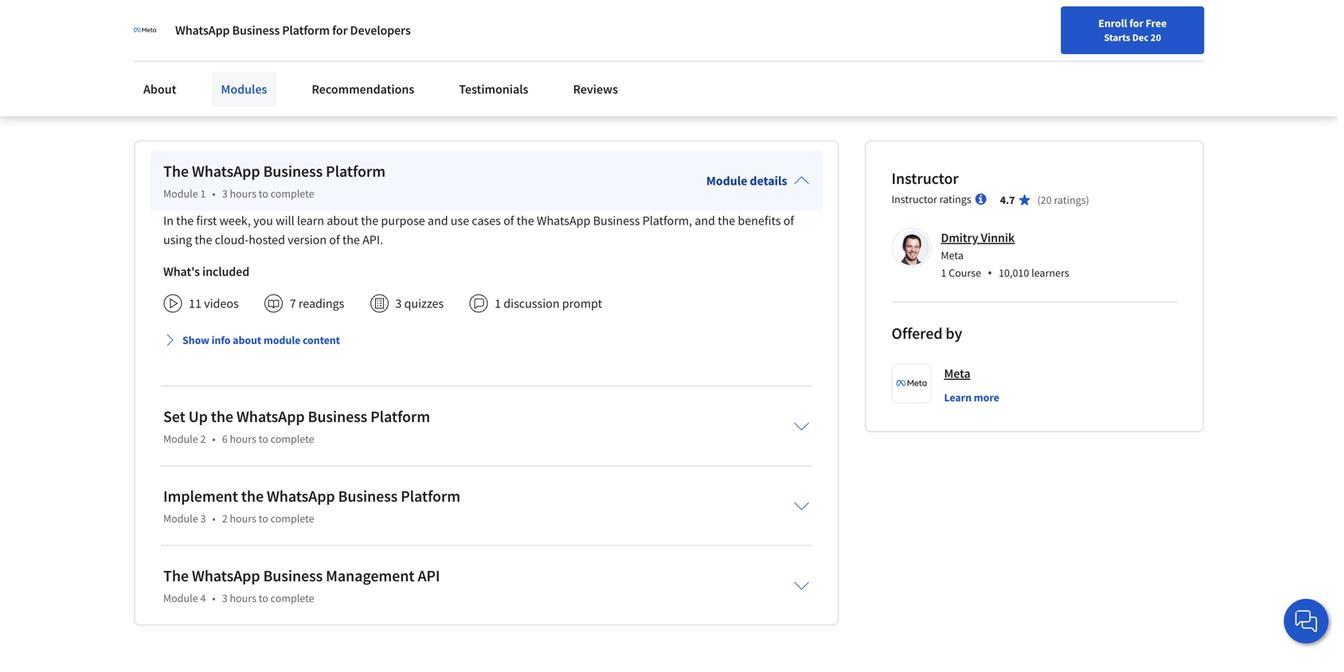 Task type: describe. For each thing, give the bounding box(es) containing it.
• inside set up the whatsapp business platform module 2 • 6 hours to complete
[[212, 432, 216, 446]]

platform,
[[643, 213, 693, 229]]

dmitry vinnik image
[[894, 230, 929, 266]]

3 quizzes
[[396, 296, 444, 312]]

testimonials
[[459, 81, 529, 97]]

english button
[[1004, 0, 1101, 52]]

business inside set up the whatsapp business platform module 2 • 6 hours to complete
[[308, 407, 368, 427]]

0 horizontal spatial for
[[332, 22, 348, 38]]

2 horizontal spatial of
[[784, 213, 794, 229]]

will
[[276, 213, 295, 229]]

the up api.
[[361, 213, 379, 229]]

whatsapp inside set up the whatsapp business platform module 2 • 6 hours to complete
[[237, 407, 305, 427]]

business inside the whatsapp business management api module 4 • 3 hours to complete
[[263, 566, 323, 586]]

3 inside the whatsapp business management api module 4 • 3 hours to complete
[[222, 591, 228, 606]]

0 horizontal spatial 20
[[1041, 193, 1052, 207]]

complete inside the whatsapp business management api module 4 • 3 hours to complete
[[271, 591, 314, 606]]

vinnik
[[981, 230, 1015, 246]]

business inside the whatsapp business platform module 1 • 3 hours to complete
[[263, 162, 323, 181]]

the for the whatsapp business platform
[[163, 162, 189, 181]]

the for the whatsapp business management api
[[163, 566, 189, 586]]

the whatsapp business management api module 4 • 3 hours to complete
[[163, 566, 440, 606]]

2 inside set up the whatsapp business platform module 2 • 6 hours to complete
[[200, 432, 206, 446]]

platform inside implement the whatsapp business platform module 3 • 2 hours to complete
[[401, 487, 461, 507]]

more
[[974, 391, 1000, 405]]

11
[[189, 296, 202, 312]]

20 inside the enroll for free starts dec 20
[[1151, 31, 1162, 44]]

version
[[288, 232, 327, 248]]

4.7
[[1001, 193, 1016, 207]]

quizzes
[[404, 296, 444, 312]]

recommendations link
[[302, 72, 424, 107]]

discussion
[[504, 296, 560, 312]]

dmitry
[[941, 230, 979, 246]]

whatsapp inside implement the whatsapp business platform module 3 • 2 hours to complete
[[267, 487, 335, 507]]

first
[[196, 213, 217, 229]]

to inside set up the whatsapp business platform module 2 • 6 hours to complete
[[259, 432, 268, 446]]

to inside the whatsapp business management api module 4 • 3 hours to complete
[[259, 591, 268, 606]]

you
[[253, 213, 273, 229]]

testimonials link
[[450, 72, 538, 107]]

(
[[1038, 193, 1041, 207]]

to inside the whatsapp business platform module 1 • 3 hours to complete
[[259, 187, 268, 201]]

11 videos
[[189, 296, 239, 312]]

implement the whatsapp business platform module 3 • 2 hours to complete
[[163, 487, 461, 526]]

about inside dropdown button
[[233, 333, 262, 348]]

api
[[418, 566, 440, 586]]

• inside the whatsapp business management api module 4 • 3 hours to complete
[[212, 591, 216, 606]]

0 horizontal spatial of
[[329, 232, 340, 248]]

module inside the whatsapp business platform module 1 • 3 hours to complete
[[163, 187, 198, 201]]

benefits
[[738, 213, 781, 229]]

show info about module content button
[[157, 326, 347, 355]]

meta link
[[945, 364, 971, 383]]

modules
[[221, 81, 267, 97]]

offered
[[892, 324, 943, 344]]

dec
[[1133, 31, 1149, 44]]

implement
[[163, 487, 238, 507]]

included
[[202, 264, 250, 280]]

)
[[1087, 193, 1090, 207]]

3 inside implement the whatsapp business platform module 3 • 2 hours to complete
[[200, 512, 206, 526]]

cloud-
[[215, 232, 249, 248]]

offered by
[[892, 324, 963, 344]]

0 horizontal spatial ratings
[[940, 192, 972, 207]]

enroll
[[1099, 16, 1128, 30]]

in the first week, you will learn about the purpose and use cases of the whatsapp business platform, and the benefits of using the cloud-hosted version of the api.
[[163, 213, 794, 248]]

hours inside implement the whatsapp business platform module 3 • 2 hours to complete
[[230, 512, 257, 526]]

hosted
[[249, 232, 285, 248]]

1 horizontal spatial of
[[504, 213, 514, 229]]

module inside implement the whatsapp business platform module 3 • 2 hours to complete
[[163, 512, 198, 526]]

the whatsapp business platform module 1 • 3 hours to complete
[[163, 162, 386, 201]]

the down first
[[195, 232, 212, 248]]

recommendations
[[312, 81, 415, 97]]

reviews
[[573, 81, 618, 97]]

1 vertical spatial meta
[[945, 366, 971, 382]]

english
[[1033, 18, 1072, 34]]

meta inside dmitry vinnik meta 1 course • 10,010 learners
[[941, 248, 964, 263]]

module details
[[707, 173, 788, 189]]

set up the whatsapp business platform module 2 • 6 hours to complete
[[163, 407, 430, 446]]

the right cases
[[517, 213, 534, 229]]

readings
[[299, 296, 345, 312]]

to inside implement the whatsapp business platform module 3 • 2 hours to complete
[[259, 512, 268, 526]]

10,010
[[999, 266, 1030, 280]]

learn more
[[945, 391, 1000, 405]]

module left details
[[707, 173, 748, 189]]

complete inside implement the whatsapp business platform module 3 • 2 hours to complete
[[271, 512, 314, 526]]

complete inside set up the whatsapp business platform module 2 • 6 hours to complete
[[271, 432, 314, 446]]

whatsapp business platform for developers
[[175, 22, 411, 38]]

1 inside the whatsapp business platform module 1 • 3 hours to complete
[[200, 187, 206, 201]]

up
[[189, 407, 208, 427]]

in
[[163, 213, 174, 229]]

using
[[163, 232, 192, 248]]

the left benefits at the right
[[718, 213, 736, 229]]



Task type: locate. For each thing, give the bounding box(es) containing it.
videos
[[204, 296, 239, 312]]

and right platform,
[[695, 213, 716, 229]]

1 instructor from the top
[[892, 169, 959, 189]]

developers
[[350, 22, 411, 38]]

hours inside the whatsapp business management api module 4 • 3 hours to complete
[[230, 591, 257, 606]]

whatsapp right cases
[[537, 213, 591, 229]]

1 vertical spatial about
[[233, 333, 262, 348]]

business
[[232, 22, 280, 38], [263, 162, 323, 181], [593, 213, 640, 229], [308, 407, 368, 427], [338, 487, 398, 507], [263, 566, 323, 586]]

module left 4
[[163, 591, 198, 606]]

to up the whatsapp business management api module 4 • 3 hours to complete
[[259, 512, 268, 526]]

1 discussion prompt
[[495, 296, 602, 312]]

hours right 4
[[230, 591, 257, 606]]

2
[[200, 432, 206, 446], [222, 512, 228, 526]]

what's included
[[163, 264, 250, 280]]

whatsapp right meta image
[[175, 22, 230, 38]]

to up you
[[259, 187, 268, 201]]

2 left 6
[[200, 432, 206, 446]]

show
[[182, 333, 210, 348]]

learners
[[1032, 266, 1070, 280]]

to
[[259, 187, 268, 201], [259, 432, 268, 446], [259, 512, 268, 526], [259, 591, 268, 606]]

• up first
[[212, 187, 216, 201]]

business inside in the first week, you will learn about the purpose and use cases of the whatsapp business platform, and the benefits of using the cloud-hosted version of the api.
[[593, 213, 640, 229]]

2 complete from the top
[[271, 432, 314, 446]]

whatsapp inside the whatsapp business platform module 1 • 3 hours to complete
[[192, 162, 260, 181]]

complete inside the whatsapp business platform module 1 • 3 hours to complete
[[271, 187, 314, 201]]

2 and from the left
[[695, 213, 716, 229]]

•
[[212, 187, 216, 201], [988, 264, 993, 281], [212, 432, 216, 446], [212, 512, 216, 526], [212, 591, 216, 606]]

3 up week,
[[222, 187, 228, 201]]

about
[[327, 213, 359, 229], [233, 333, 262, 348]]

course
[[949, 266, 982, 280]]

4 to from the top
[[259, 591, 268, 606]]

hours inside the whatsapp business platform module 1 • 3 hours to complete
[[230, 187, 257, 201]]

1 horizontal spatial for
[[1130, 16, 1144, 30]]

and
[[428, 213, 448, 229], [695, 213, 716, 229]]

show info about module content
[[182, 333, 340, 348]]

the inside implement the whatsapp business platform module 3 • 2 hours to complete
[[241, 487, 264, 507]]

hours
[[230, 187, 257, 201], [230, 432, 257, 446], [230, 512, 257, 526], [230, 591, 257, 606]]

what's
[[163, 264, 200, 280]]

module inside set up the whatsapp business platform module 2 • 6 hours to complete
[[163, 432, 198, 446]]

free
[[1146, 16, 1167, 30]]

purpose
[[381, 213, 425, 229]]

enroll for free starts dec 20
[[1099, 16, 1167, 44]]

1 horizontal spatial ratings
[[1055, 193, 1087, 207]]

0 horizontal spatial 2
[[200, 432, 206, 446]]

instructor
[[892, 169, 959, 189], [892, 192, 938, 207]]

1 vertical spatial 2
[[222, 512, 228, 526]]

0 vertical spatial about
[[327, 213, 359, 229]]

to right 4
[[259, 591, 268, 606]]

week,
[[220, 213, 251, 229]]

meta
[[941, 248, 964, 263], [945, 366, 971, 382]]

of
[[504, 213, 514, 229], [784, 213, 794, 229], [329, 232, 340, 248]]

management
[[326, 566, 415, 586]]

content
[[303, 333, 340, 348]]

show notifications image
[[1124, 20, 1143, 39]]

instructor ratings
[[892, 192, 972, 207]]

hours right 6
[[230, 432, 257, 446]]

info
[[212, 333, 231, 348]]

reviews link
[[564, 72, 628, 107]]

whatsapp up 4
[[192, 566, 260, 586]]

• inside implement the whatsapp business platform module 3 • 2 hours to complete
[[212, 512, 216, 526]]

hours inside set up the whatsapp business platform module 2 • 6 hours to complete
[[230, 432, 257, 446]]

about right the learn
[[327, 213, 359, 229]]

1 and from the left
[[428, 213, 448, 229]]

of right version
[[329, 232, 340, 248]]

ratings up dmitry
[[940, 192, 972, 207]]

module
[[707, 173, 748, 189], [163, 187, 198, 201], [163, 432, 198, 446], [163, 512, 198, 526], [163, 591, 198, 606]]

4
[[200, 591, 206, 606]]

cases
[[472, 213, 501, 229]]

module inside the whatsapp business management api module 4 • 3 hours to complete
[[163, 591, 198, 606]]

0 vertical spatial meta
[[941, 248, 964, 263]]

1 left course
[[941, 266, 947, 280]]

by
[[946, 324, 963, 344]]

3
[[222, 187, 228, 201], [396, 296, 402, 312], [200, 512, 206, 526], [222, 591, 228, 606]]

1 horizontal spatial 2
[[222, 512, 228, 526]]

• left 6
[[212, 432, 216, 446]]

1 horizontal spatial 20
[[1151, 31, 1162, 44]]

dmitry vinnik link
[[941, 230, 1015, 246]]

the inside the whatsapp business platform module 1 • 3 hours to complete
[[163, 162, 189, 181]]

0 horizontal spatial about
[[233, 333, 262, 348]]

0 vertical spatial instructor
[[892, 169, 959, 189]]

business inside implement the whatsapp business platform module 3 • 2 hours to complete
[[338, 487, 398, 507]]

1
[[200, 187, 206, 201], [941, 266, 947, 280], [495, 296, 501, 312]]

starts
[[1105, 31, 1131, 44]]

3 right 4
[[222, 591, 228, 606]]

ratings right (
[[1055, 193, 1087, 207]]

about right info
[[233, 333, 262, 348]]

instructor for instructor ratings
[[892, 192, 938, 207]]

0 vertical spatial the
[[163, 162, 189, 181]]

7 readings
[[290, 296, 345, 312]]

4 complete from the top
[[271, 591, 314, 606]]

use
[[451, 213, 469, 229]]

ratings
[[940, 192, 972, 207], [1055, 193, 1087, 207]]

0 vertical spatial 1
[[200, 187, 206, 201]]

None search field
[[227, 10, 610, 42]]

1 vertical spatial instructor
[[892, 192, 938, 207]]

2 instructor from the top
[[892, 192, 938, 207]]

3 complete from the top
[[271, 512, 314, 526]]

for left developers
[[332, 22, 348, 38]]

set
[[163, 407, 185, 427]]

the
[[163, 162, 189, 181], [163, 566, 189, 586]]

2 to from the top
[[259, 432, 268, 446]]

1 to from the top
[[259, 187, 268, 201]]

• right 4
[[212, 591, 216, 606]]

1 horizontal spatial about
[[327, 213, 359, 229]]

learn more button
[[945, 390, 1000, 406]]

2 down implement
[[222, 512, 228, 526]]

1 horizontal spatial 1
[[495, 296, 501, 312]]

0 vertical spatial 20
[[1151, 31, 1162, 44]]

meta image
[[134, 19, 156, 41]]

the up 6
[[211, 407, 233, 427]]

1 hours from the top
[[230, 187, 257, 201]]

the
[[176, 213, 194, 229], [361, 213, 379, 229], [517, 213, 534, 229], [718, 213, 736, 229], [195, 232, 212, 248], [343, 232, 360, 248], [211, 407, 233, 427], [241, 487, 264, 507]]

2 hours from the top
[[230, 432, 257, 446]]

the inside set up the whatsapp business platform module 2 • 6 hours to complete
[[211, 407, 233, 427]]

1 vertical spatial 20
[[1041, 193, 1052, 207]]

whatsapp
[[175, 22, 230, 38], [192, 162, 260, 181], [537, 213, 591, 229], [237, 407, 305, 427], [267, 487, 335, 507], [192, 566, 260, 586]]

whatsapp inside in the first week, you will learn about the purpose and use cases of the whatsapp business platform, and the benefits of using the cloud-hosted version of the api.
[[537, 213, 591, 229]]

instructor up dmitry vinnik "image"
[[892, 192, 938, 207]]

prompt
[[562, 296, 602, 312]]

2 horizontal spatial 1
[[941, 266, 947, 280]]

• down implement
[[212, 512, 216, 526]]

1 complete from the top
[[271, 187, 314, 201]]

platform
[[282, 22, 330, 38], [326, 162, 386, 181], [371, 407, 430, 427], [401, 487, 461, 507]]

1 inside dmitry vinnik meta 1 course • 10,010 learners
[[941, 266, 947, 280]]

modules link
[[211, 72, 277, 107]]

dmitry vinnik meta 1 course • 10,010 learners
[[941, 230, 1070, 281]]

for inside the enroll for free starts dec 20
[[1130, 16, 1144, 30]]

2 vertical spatial 1
[[495, 296, 501, 312]]

module down implement
[[163, 512, 198, 526]]

the right implement
[[241, 487, 264, 507]]

learn
[[945, 391, 972, 405]]

instructor for instructor
[[892, 169, 959, 189]]

0 horizontal spatial 1
[[200, 187, 206, 201]]

module up in
[[163, 187, 198, 201]]

3 inside the whatsapp business platform module 1 • 3 hours to complete
[[222, 187, 228, 201]]

1 vertical spatial 1
[[941, 266, 947, 280]]

whatsapp right up
[[237, 407, 305, 427]]

of right cases
[[504, 213, 514, 229]]

0 horizontal spatial and
[[428, 213, 448, 229]]

instructor up instructor ratings
[[892, 169, 959, 189]]

0 vertical spatial 2
[[200, 432, 206, 446]]

( 20 ratings )
[[1038, 193, 1090, 207]]

platform inside the whatsapp business platform module 1 • 3 hours to complete
[[326, 162, 386, 181]]

chat with us image
[[1294, 609, 1320, 634]]

about
[[143, 81, 176, 97]]

the inside the whatsapp business management api module 4 • 3 hours to complete
[[163, 566, 189, 586]]

2 the from the top
[[163, 566, 189, 586]]

• left 10,010
[[988, 264, 993, 281]]

20 right 4.7
[[1041, 193, 1052, 207]]

3 hours from the top
[[230, 512, 257, 526]]

api.
[[363, 232, 383, 248]]

learn
[[297, 213, 324, 229]]

about link
[[134, 72, 186, 107]]

2 inside implement the whatsapp business platform module 3 • 2 hours to complete
[[222, 512, 228, 526]]

3 to from the top
[[259, 512, 268, 526]]

of right benefits at the right
[[784, 213, 794, 229]]

1 vertical spatial the
[[163, 566, 189, 586]]

• inside dmitry vinnik meta 1 course • 10,010 learners
[[988, 264, 993, 281]]

6
[[222, 432, 228, 446]]

hours down implement
[[230, 512, 257, 526]]

for
[[1130, 16, 1144, 30], [332, 22, 348, 38]]

1 horizontal spatial and
[[695, 213, 716, 229]]

whatsapp inside the whatsapp business management api module 4 • 3 hours to complete
[[192, 566, 260, 586]]

the right in
[[176, 213, 194, 229]]

whatsapp up week,
[[192, 162, 260, 181]]

about inside in the first week, you will learn about the purpose and use cases of the whatsapp business platform, and the benefits of using the cloud-hosted version of the api.
[[327, 213, 359, 229]]

and left 'use'
[[428, 213, 448, 229]]

meta up the learn
[[945, 366, 971, 382]]

module down set
[[163, 432, 198, 446]]

4 hours from the top
[[230, 591, 257, 606]]

the left api.
[[343, 232, 360, 248]]

3 left quizzes
[[396, 296, 402, 312]]

meta down dmitry
[[941, 248, 964, 263]]

platform inside set up the whatsapp business platform module 2 • 6 hours to complete
[[371, 407, 430, 427]]

module
[[264, 333, 301, 348]]

3 down implement
[[200, 512, 206, 526]]

to right 6
[[259, 432, 268, 446]]

20 down free on the right top
[[1151, 31, 1162, 44]]

1 left discussion
[[495, 296, 501, 312]]

whatsapp down set up the whatsapp business platform module 2 • 6 hours to complete on the left bottom of the page
[[267, 487, 335, 507]]

7
[[290, 296, 296, 312]]

hours up week,
[[230, 187, 257, 201]]

for up the dec
[[1130, 16, 1144, 30]]

details
[[750, 173, 788, 189]]

• inside the whatsapp business platform module 1 • 3 hours to complete
[[212, 187, 216, 201]]

complete
[[271, 187, 314, 201], [271, 432, 314, 446], [271, 512, 314, 526], [271, 591, 314, 606]]

1 up first
[[200, 187, 206, 201]]

1 the from the top
[[163, 162, 189, 181]]



Task type: vqa. For each thing, say whether or not it's contained in the screenshot.


